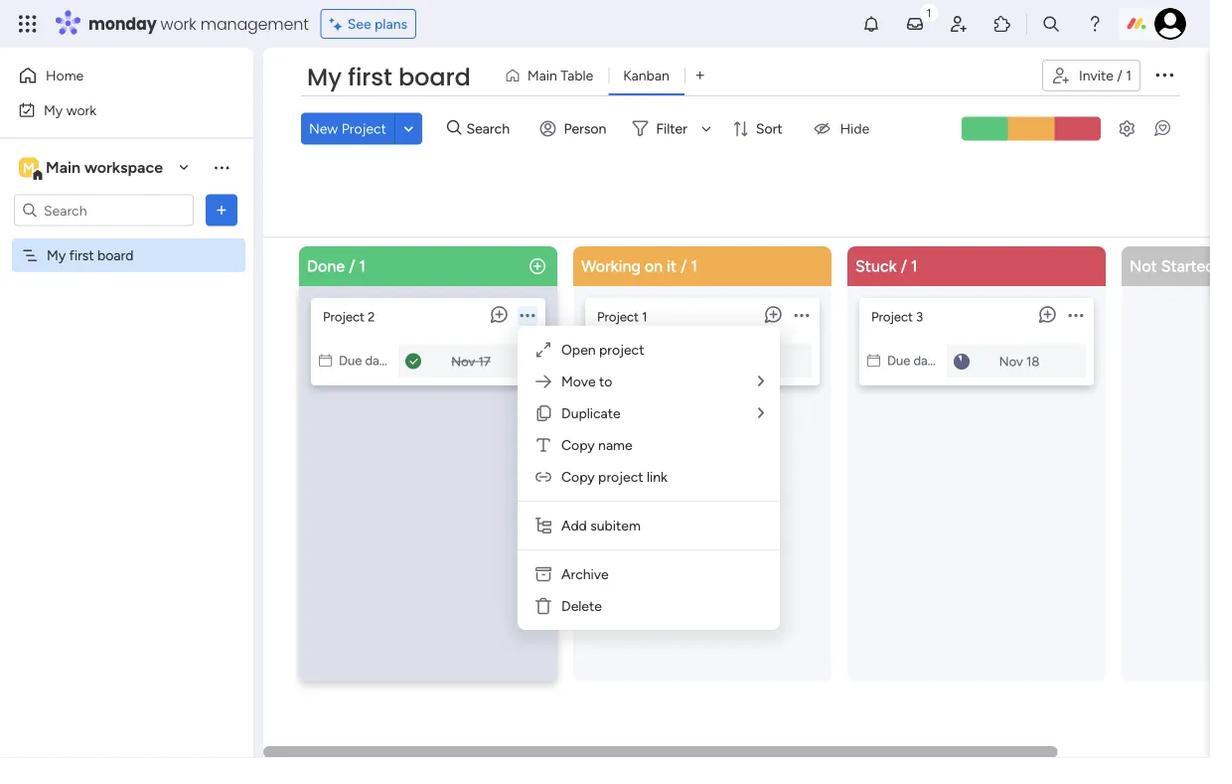 Task type: describe. For each thing, give the bounding box(es) containing it.
nov 17
[[451, 353, 491, 369]]

move to image
[[534, 372, 554, 392]]

1 down "working on it / 1"
[[642, 309, 647, 324]]

copy name
[[562, 437, 633, 454]]

due date for stuck
[[887, 352, 940, 368]]

new project image
[[528, 256, 548, 276]]

delete
[[562, 598, 602, 615]]

1 right the it
[[691, 256, 698, 275]]

first inside field
[[348, 61, 392, 94]]

workspace
[[84, 158, 163, 177]]

work for monday
[[161, 12, 196, 35]]

v2 done deadline image
[[405, 352, 421, 371]]

see plans
[[348, 15, 408, 32]]

main workspace
[[46, 158, 163, 177]]

home button
[[12, 60, 214, 91]]

duplicate image
[[534, 403, 554, 423]]

project for project 1
[[597, 309, 639, 324]]

plans
[[375, 15, 408, 32]]

3
[[916, 309, 923, 324]]

add subitem
[[562, 517, 641, 534]]

to
[[599, 373, 613, 390]]

management
[[200, 12, 309, 35]]

/ for invite
[[1117, 67, 1123, 84]]

person button
[[532, 113, 619, 144]]

my first board inside field
[[307, 61, 471, 94]]

v2 calendar view small outline image for working on it
[[593, 352, 606, 368]]

my inside field
[[307, 61, 342, 94]]

date for stuck / 1
[[914, 352, 940, 368]]

new project
[[309, 120, 386, 137]]

copy name image
[[534, 435, 554, 455]]

nov for nov 18
[[999, 353, 1023, 369]]

work for my
[[66, 101, 97, 118]]

1 horizontal spatial options image
[[1153, 62, 1177, 86]]

monday
[[88, 12, 157, 35]]

hide button
[[801, 113, 882, 144]]

open project
[[562, 341, 644, 358]]

0 horizontal spatial options image
[[212, 200, 232, 220]]

new
[[309, 120, 338, 137]]

main table
[[528, 67, 594, 84]]

m
[[23, 159, 35, 176]]

add subitem image
[[534, 516, 554, 536]]

apps image
[[993, 14, 1013, 34]]

arrow down image
[[695, 117, 718, 140]]

2
[[368, 309, 375, 324]]

not
[[1130, 256, 1158, 275]]

list arrow image for move to
[[758, 374, 764, 389]]

done / 1
[[307, 256, 366, 275]]

new project button
[[301, 113, 394, 144]]

select product image
[[18, 14, 38, 34]]

name
[[598, 437, 633, 454]]

invite / 1
[[1079, 67, 1132, 84]]

/ right the it
[[681, 256, 687, 275]]

main table button
[[497, 60, 608, 91]]

v2 calendar view small outline image
[[319, 352, 332, 368]]

1 due date from the left
[[339, 352, 391, 368]]

invite members image
[[949, 14, 969, 34]]

sort button
[[724, 113, 795, 144]]

move to
[[562, 373, 613, 390]]



Task type: locate. For each thing, give the bounding box(es) containing it.
notifications image
[[862, 14, 882, 34]]

help image
[[1085, 14, 1105, 34]]

move
[[562, 373, 596, 390]]

1 horizontal spatial date
[[640, 352, 666, 368]]

1 right invite
[[1126, 67, 1132, 84]]

stuck / 1
[[856, 256, 918, 275]]

1 vertical spatial copy
[[562, 469, 595, 485]]

0 horizontal spatial due date
[[339, 352, 391, 368]]

1 due from the left
[[339, 352, 362, 368]]

project up open project
[[597, 309, 639, 324]]

delete image
[[534, 596, 554, 616]]

work right monday
[[161, 12, 196, 35]]

due date
[[339, 352, 391, 368], [613, 352, 666, 368], [887, 352, 940, 368]]

my work button
[[12, 94, 214, 126]]

2 due from the left
[[613, 352, 636, 368]]

copy down duplicate
[[562, 437, 595, 454]]

project inside button
[[342, 120, 386, 137]]

due date down project 1 at the top
[[613, 352, 666, 368]]

workspace image
[[19, 157, 39, 178]]

board inside field
[[399, 61, 471, 94]]

subitem
[[591, 517, 641, 534]]

0 horizontal spatial due
[[339, 352, 362, 368]]

/
[[1117, 67, 1123, 84], [349, 256, 355, 275], [681, 256, 687, 275], [901, 256, 907, 275]]

due for stuck
[[887, 352, 911, 368]]

project for project 3
[[872, 309, 913, 324]]

0 vertical spatial work
[[161, 12, 196, 35]]

filter
[[656, 120, 688, 137]]

main inside button
[[528, 67, 557, 84]]

copy for copy name
[[562, 437, 595, 454]]

copy project link
[[562, 469, 668, 485]]

Search in workspace field
[[42, 199, 166, 222]]

kanban button
[[608, 60, 685, 91]]

date down 3
[[914, 352, 940, 368]]

main inside workspace selection element
[[46, 158, 81, 177]]

main
[[528, 67, 557, 84], [46, 158, 81, 177]]

my down home
[[44, 101, 63, 118]]

hide
[[840, 120, 870, 137]]

project for project 2
[[323, 309, 365, 324]]

2 horizontal spatial due
[[887, 352, 911, 368]]

link
[[647, 469, 668, 485]]

/ for stuck
[[901, 256, 907, 275]]

0 vertical spatial list arrow image
[[758, 374, 764, 389]]

/ right done
[[349, 256, 355, 275]]

1 date from the left
[[365, 352, 391, 368]]

monday work management
[[88, 12, 309, 35]]

archive image
[[534, 564, 554, 584]]

0 vertical spatial project
[[599, 341, 644, 358]]

copy right copy project link icon
[[562, 469, 595, 485]]

main left table
[[528, 67, 557, 84]]

see
[[348, 15, 371, 32]]

copy for copy project link
[[562, 469, 595, 485]]

2 list arrow image from the top
[[758, 406, 764, 420]]

project 1
[[597, 309, 647, 324]]

inbox image
[[905, 14, 925, 34]]

working
[[581, 256, 641, 275]]

first
[[348, 61, 392, 94], [69, 247, 94, 264]]

duplicate
[[562, 405, 621, 422]]

1 vertical spatial list arrow image
[[758, 406, 764, 420]]

1 vertical spatial first
[[69, 247, 94, 264]]

add view image
[[696, 68, 704, 83]]

due date for working
[[613, 352, 666, 368]]

1 vertical spatial my first board
[[47, 247, 134, 264]]

v2 search image
[[447, 117, 462, 140]]

1 horizontal spatial first
[[348, 61, 392, 94]]

date down project 1 at the top
[[640, 352, 666, 368]]

2 horizontal spatial date
[[914, 352, 940, 368]]

my work
[[44, 101, 97, 118]]

home
[[46, 67, 84, 84]]

1 inside button
[[1126, 67, 1132, 84]]

3 due from the left
[[887, 352, 911, 368]]

first down search in workspace "field"
[[69, 247, 94, 264]]

0 horizontal spatial nov
[[451, 353, 475, 369]]

list arrow image for duplicate
[[758, 406, 764, 420]]

1 vertical spatial my
[[44, 101, 63, 118]]

1 list arrow image from the top
[[758, 374, 764, 389]]

project
[[599, 341, 644, 358], [598, 469, 643, 485]]

my first board list box
[[0, 235, 253, 541]]

2 v2 calendar view small outline image from the left
[[868, 352, 881, 368]]

options image
[[1153, 62, 1177, 86], [212, 200, 232, 220]]

kanban
[[623, 67, 670, 84]]

row group containing done
[[295, 246, 1210, 746]]

project left 3
[[872, 309, 913, 324]]

my up new
[[307, 61, 342, 94]]

my first board inside list box
[[47, 247, 134, 264]]

person
[[564, 120, 607, 137]]

0 vertical spatial my first board
[[307, 61, 471, 94]]

on
[[645, 256, 663, 275]]

my down search in workspace "field"
[[47, 247, 66, 264]]

copy
[[562, 437, 595, 454], [562, 469, 595, 485]]

my
[[307, 61, 342, 94], [44, 101, 63, 118], [47, 247, 66, 264]]

date left v2 done deadline icon
[[365, 352, 391, 368]]

first inside list box
[[69, 247, 94, 264]]

filter button
[[624, 113, 718, 144]]

3 date from the left
[[914, 352, 940, 368]]

/ right invite
[[1117, 67, 1123, 84]]

it
[[667, 256, 677, 275]]

1 vertical spatial project
[[598, 469, 643, 485]]

search everything image
[[1042, 14, 1061, 34]]

date
[[365, 352, 391, 368], [640, 352, 666, 368], [914, 352, 940, 368]]

my first board down plans
[[307, 61, 471, 94]]

1 for done / 1
[[359, 256, 366, 275]]

2 due date from the left
[[613, 352, 666, 368]]

not started
[[1130, 256, 1210, 275]]

first down see plans button
[[348, 61, 392, 94]]

1 horizontal spatial due date
[[613, 352, 666, 368]]

1 for invite / 1
[[1126, 67, 1132, 84]]

1
[[1126, 67, 1132, 84], [359, 256, 366, 275], [691, 256, 698, 275], [911, 256, 918, 275], [642, 309, 647, 324]]

list arrow image
[[758, 374, 764, 389], [758, 406, 764, 420]]

1 copy from the top
[[562, 437, 595, 454]]

angle down image
[[404, 121, 414, 136]]

archive
[[562, 566, 609, 583]]

due down the project 3
[[887, 352, 911, 368]]

v2 calendar view small outline image down the project 3
[[868, 352, 881, 368]]

17
[[479, 353, 491, 369]]

1 right stuck at top
[[911, 256, 918, 275]]

my inside button
[[44, 101, 63, 118]]

board
[[399, 61, 471, 94], [97, 247, 134, 264]]

copy project link image
[[534, 467, 554, 487]]

main right workspace icon
[[46, 158, 81, 177]]

0 vertical spatial options image
[[1153, 62, 1177, 86]]

options image down john smith icon
[[1153, 62, 1177, 86]]

18
[[1027, 353, 1040, 369]]

open project image
[[534, 340, 554, 360]]

3 due date from the left
[[887, 352, 940, 368]]

options image down the workspace options icon
[[212, 200, 232, 220]]

board inside list box
[[97, 247, 134, 264]]

1 v2 calendar view small outline image from the left
[[593, 352, 606, 368]]

nov 18
[[999, 353, 1040, 369]]

project down name
[[598, 469, 643, 485]]

my first board down search in workspace "field"
[[47, 247, 134, 264]]

2 nov from the left
[[999, 353, 1023, 369]]

1 right done
[[359, 256, 366, 275]]

2 date from the left
[[640, 352, 666, 368]]

/ for done
[[349, 256, 355, 275]]

date for working on it / 1
[[640, 352, 666, 368]]

project
[[342, 120, 386, 137], [323, 309, 365, 324], [597, 309, 639, 324], [872, 309, 913, 324]]

john smith image
[[1155, 8, 1187, 40]]

main for main table
[[528, 67, 557, 84]]

1 vertical spatial main
[[46, 158, 81, 177]]

due date right v2 calendar view small outline icon
[[339, 352, 391, 368]]

1 for stuck / 1
[[911, 256, 918, 275]]

option
[[0, 238, 253, 241]]

0 horizontal spatial date
[[365, 352, 391, 368]]

due date down 3
[[887, 352, 940, 368]]

1 horizontal spatial due
[[613, 352, 636, 368]]

1 horizontal spatial my first board
[[307, 61, 471, 94]]

0 horizontal spatial first
[[69, 247, 94, 264]]

0 vertical spatial my
[[307, 61, 342, 94]]

board down search in workspace "field"
[[97, 247, 134, 264]]

open
[[562, 341, 596, 358]]

project down project 1 at the top
[[599, 341, 644, 358]]

sort
[[756, 120, 783, 137]]

1 horizontal spatial nov
[[999, 353, 1023, 369]]

stuck
[[856, 256, 897, 275]]

workspace options image
[[212, 157, 232, 177]]

board up v2 search icon
[[399, 61, 471, 94]]

0 vertical spatial board
[[399, 61, 471, 94]]

due right v2 calendar view small outline icon
[[339, 352, 362, 368]]

0 horizontal spatial my first board
[[47, 247, 134, 264]]

nov left '18'
[[999, 353, 1023, 369]]

due down project 1 at the top
[[613, 352, 636, 368]]

my inside list box
[[47, 247, 66, 264]]

project 3
[[872, 309, 923, 324]]

working on it / 1
[[581, 256, 698, 275]]

2 horizontal spatial due date
[[887, 352, 940, 368]]

v2 calendar view small outline image
[[593, 352, 606, 368], [868, 352, 881, 368]]

0 horizontal spatial board
[[97, 247, 134, 264]]

2 copy from the top
[[562, 469, 595, 485]]

0 horizontal spatial v2 calendar view small outline image
[[593, 352, 606, 368]]

row group
[[295, 246, 1210, 746]]

1 nov from the left
[[451, 353, 475, 369]]

work inside button
[[66, 101, 97, 118]]

Search field
[[462, 115, 521, 142]]

main for main workspace
[[46, 158, 81, 177]]

due
[[339, 352, 362, 368], [613, 352, 636, 368], [887, 352, 911, 368]]

project right new
[[342, 120, 386, 137]]

1 horizontal spatial v2 calendar view small outline image
[[868, 352, 881, 368]]

table
[[561, 67, 594, 84]]

My first board field
[[302, 61, 476, 94]]

/ right stuck at top
[[901, 256, 907, 275]]

nov for nov 17
[[451, 353, 475, 369]]

project for open
[[599, 341, 644, 358]]

0 horizontal spatial main
[[46, 158, 81, 177]]

/ inside invite / 1 button
[[1117, 67, 1123, 84]]

v2 calendar view small outline image up to
[[593, 352, 606, 368]]

nov
[[451, 353, 475, 369], [999, 353, 1023, 369]]

see plans button
[[321, 9, 417, 39]]

1 vertical spatial work
[[66, 101, 97, 118]]

1 horizontal spatial work
[[161, 12, 196, 35]]

0 vertical spatial copy
[[562, 437, 595, 454]]

1 image
[[920, 1, 938, 23]]

workspace selection element
[[19, 156, 166, 181]]

1 vertical spatial options image
[[212, 200, 232, 220]]

started
[[1162, 256, 1210, 275]]

due for working on it
[[613, 352, 636, 368]]

1 horizontal spatial board
[[399, 61, 471, 94]]

invite
[[1079, 67, 1114, 84]]

0 vertical spatial first
[[348, 61, 392, 94]]

0 horizontal spatial work
[[66, 101, 97, 118]]

nov left 17
[[451, 353, 475, 369]]

0 vertical spatial main
[[528, 67, 557, 84]]

project for copy
[[598, 469, 643, 485]]

work
[[161, 12, 196, 35], [66, 101, 97, 118]]

1 vertical spatial board
[[97, 247, 134, 264]]

invite / 1 button
[[1042, 60, 1141, 91]]

project 2
[[323, 309, 375, 324]]

done
[[307, 256, 345, 275]]

v2 calendar view small outline image for stuck
[[868, 352, 881, 368]]

2 vertical spatial my
[[47, 247, 66, 264]]

add
[[562, 517, 587, 534]]

project left 2
[[323, 309, 365, 324]]

my first board
[[307, 61, 471, 94], [47, 247, 134, 264]]

1 horizontal spatial main
[[528, 67, 557, 84]]

work down home
[[66, 101, 97, 118]]



Task type: vqa. For each thing, say whether or not it's contained in the screenshot.
the Date Column
no



